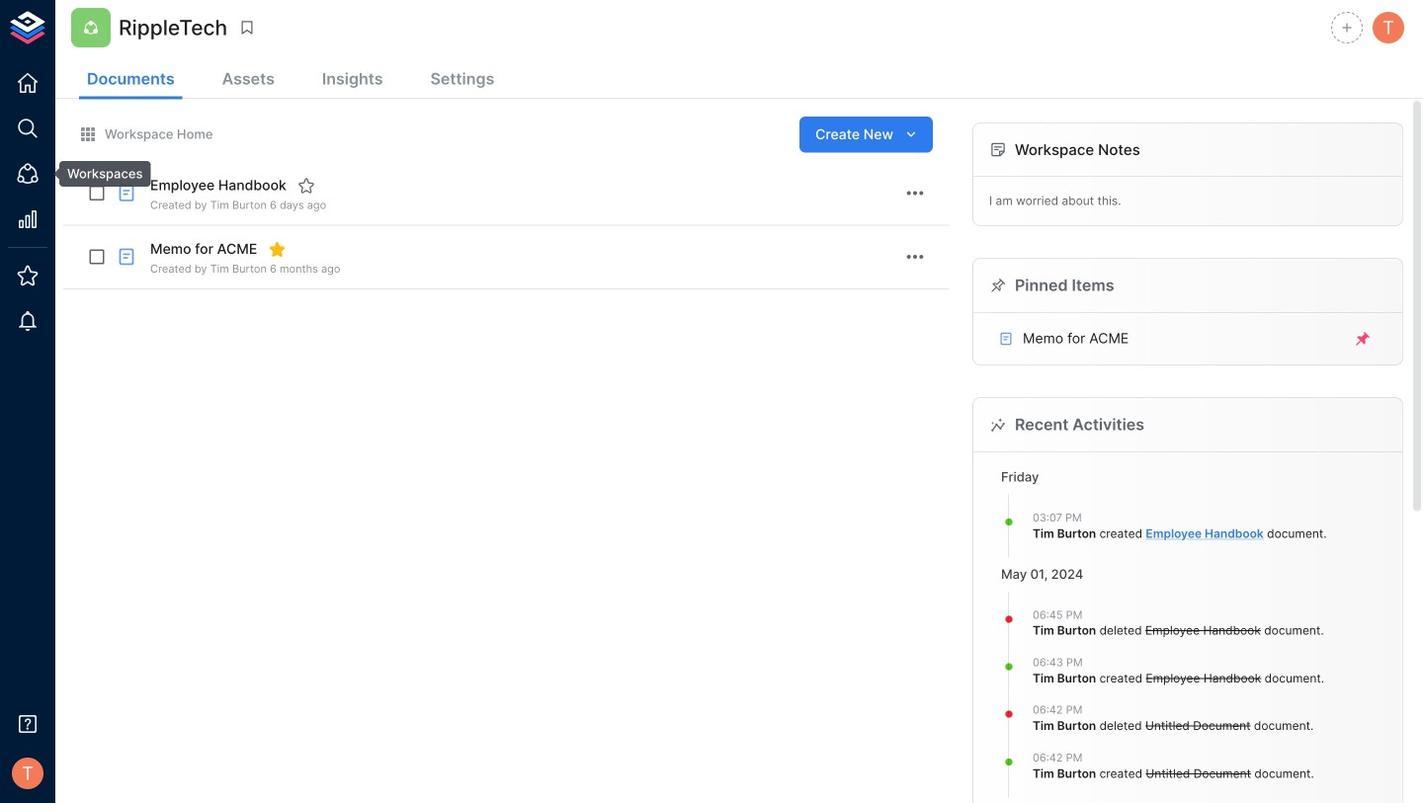 Task type: locate. For each thing, give the bounding box(es) containing it.
tooltip
[[45, 161, 151, 187]]

bookmark image
[[238, 19, 256, 37]]



Task type: describe. For each thing, give the bounding box(es) containing it.
unpin image
[[1354, 330, 1372, 348]]

remove favorite image
[[268, 241, 286, 258]]

favorite image
[[297, 177, 315, 195]]



Task type: vqa. For each thing, say whether or not it's contained in the screenshot.
"BOOKMARK" 'icon' on the top left of page
yes



